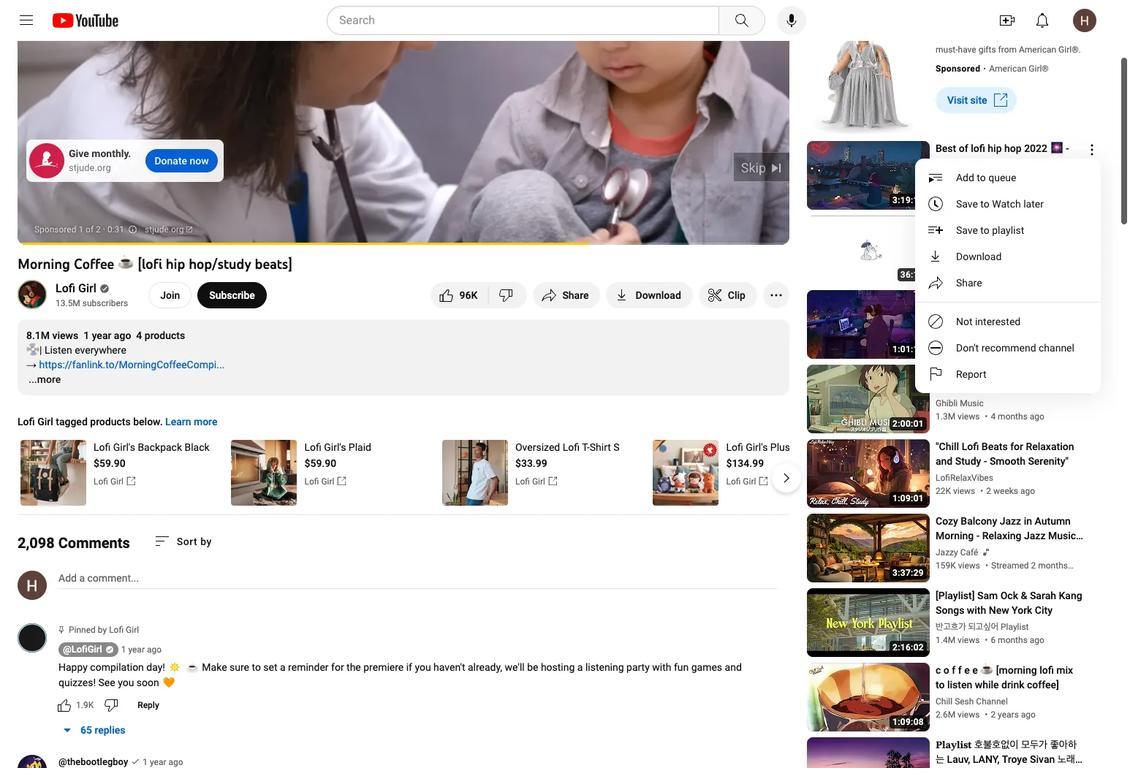 Task type: locate. For each thing, give the bounding box(es) containing it.
lofi left t- on the right bottom of page
[[563, 442, 580, 453]]

don't recommend channel option
[[915, 335, 1101, 361]]

love
[[941, 217, 960, 229]]

pinned by lofi girl
[[69, 625, 139, 635]]

0 vertical spatial years
[[1001, 337, 1022, 348]]

c o f f e e ☕️ [morning lofi mix to listen while drink coffee] by chill sesh channel 2,696,146 views 2 years ago 1 hour, 9 minutes element
[[936, 663, 1084, 693]]

views for 2.6m views
[[958, 710, 980, 720]]

2 inside 2 hours of ghibli music 🌍 relaxing background music for healing, study, work, sleep ghibli studio
[[936, 367, 942, 378]]

sivan
[[1030, 754, 1055, 766]]

1 year ago up everywhere
[[84, 330, 131, 341]]

1 chill from the top
[[936, 560, 956, 571]]

to inside make sure to set a reminder for the premiere if you haven't already, we'll be hosting a listening party with fun games and quizzes! see you soon
[[252, 662, 261, 673]]

Join text field
[[160, 290, 180, 301]]

0 horizontal spatial for
[[997, 545, 1012, 557]]

1 horizontal spatial sponsored
[[936, 64, 981, 74]]

in inside 'cozy balcony jazz in autumn morning - relaxing jazz music instrumental for relaxation and chill'
[[1024, 516, 1032, 527]]

153k
[[936, 248, 956, 258]]

1 left ·
[[79, 224, 83, 235]]

1 left the "month"
[[991, 248, 996, 258]]

2 chill from the top
[[936, 697, 953, 707]]

ago inside streamed 2 months ago
[[936, 574, 951, 584]]

1 horizontal spatial year
[[128, 645, 145, 655]]

jazz
[[1000, 516, 1022, 527], [1024, 530, 1046, 542]]

heading containing lofi girl tagged products below.
[[18, 415, 217, 429]]

1 girl's from the left
[[113, 442, 135, 453]]

best
[[936, 143, 957, 155]]

girl's for plaid
[[324, 442, 346, 453]]

1 vertical spatial ghibli
[[936, 399, 958, 409]]

girl's for plush
[[746, 442, 768, 453]]

list box
[[915, 159, 1101, 394]]

products down join text field
[[145, 330, 185, 341]]

4 down study,
[[991, 412, 996, 422]]

lofi inside lofi girl's plush collection $134.99
[[726, 442, 743, 453]]

music
[[1017, 367, 1044, 378], [1035, 381, 1063, 393], [960, 399, 984, 409], [1048, 530, 1076, 542]]

1 vertical spatial for
[[331, 662, 344, 673]]

1 horizontal spatial and
[[936, 456, 953, 467]]

1 vertical spatial sponsored
[[34, 224, 76, 235]]

1 vertical spatial [lofi
[[1049, 292, 1066, 304]]

a left comment...
[[79, 573, 85, 584]]

2 horizontal spatial -
[[1066, 143, 1069, 155]]

relaxation
[[1026, 441, 1074, 453], [1014, 545, 1062, 557]]

views down lofirelaxvibes
[[953, 486, 976, 497]]

girl down lofi girl's backpack black $59.90
[[110, 477, 124, 487]]

american
[[962, 14, 1006, 26], [1019, 45, 1057, 55], [989, 64, 1027, 74]]

2 for 2 hours of ghibli music 🌍 relaxing background music for healing, study, work, sleep ghibli studio
[[936, 367, 942, 378]]

american down from on the top
[[989, 64, 1027, 74]]

years right the 3
[[1001, 337, 1022, 348]]

lofi up $134.99
[[726, 442, 743, 453]]

0 horizontal spatial girl's
[[113, 442, 135, 453]]

sponsored for sponsored
[[936, 64, 981, 74]]

1 vertical spatial and
[[1065, 545, 1082, 557]]

1.9k
[[76, 700, 94, 710]]

girl's
[[113, 442, 135, 453], [324, 442, 346, 453], [746, 442, 768, 453]]

years for beats]
[[1001, 337, 1022, 348]]

1 save from the top
[[956, 198, 978, 210]]

1 vertical spatial ☕️
[[981, 665, 994, 677]]

·
[[103, 224, 105, 235]]

None search field
[[301, 6, 768, 35]]

shop american girl® wrap her holiday in wonder with must-have gifts from american girl®.
[[936, 14, 1081, 55]]

☕️ inside the c o f f e e ☕️ [morning lofi mix to listen while drink coffee]
[[981, 665, 994, 677]]

youtube video player element
[[18, 0, 790, 245]]

hours
[[944, 367, 972, 378]]

lofi down lofi girl tagged products below.
[[94, 442, 111, 453]]

download option
[[915, 244, 1101, 270]]

3 hours, 37 minutes, 29 seconds element
[[893, 568, 924, 579]]

2 vertical spatial 1 year ago
[[143, 757, 183, 767]]

views for 159k views
[[958, 561, 980, 571]]

2 down the channel
[[991, 710, 996, 720]]

- inside 'best of lofi hip hop 2022 🎆 - beats to relax/study to'
[[1066, 143, 1069, 155]]

1 horizontal spatial for
[[1011, 441, 1024, 453]]

months for 4 months ago
[[998, 412, 1028, 422]]

lofi left tagged
[[18, 416, 35, 428]]

1 horizontal spatial of
[[959, 143, 969, 155]]

save to playlist option
[[915, 217, 1101, 244]]

sponsored down have
[[936, 64, 981, 74]]

9.4m views
[[936, 188, 980, 198]]

by for sort
[[200, 536, 212, 547]]

0 horizontal spatial lofi
[[971, 143, 985, 155]]

1 vertical spatial lofi
[[1040, 665, 1054, 677]]

0 vertical spatial share
[[956, 277, 982, 289]]

Share text field
[[563, 290, 589, 301]]

0 vertical spatial of
[[959, 143, 969, 155]]

0 vertical spatial products
[[145, 330, 185, 341]]

girl up '13.5 million subscribers' element
[[78, 281, 96, 295]]

1 vertical spatial year
[[128, 645, 145, 655]]

0 horizontal spatial f
[[952, 665, 956, 677]]

year up everywhere
[[92, 330, 111, 341]]

1 horizontal spatial you
[[415, 662, 431, 673]]

1 year ago for bottommost 1 year ago link
[[143, 757, 183, 767]]

0 vertical spatial [lofi
[[138, 255, 162, 273]]

by
[[200, 536, 212, 547], [98, 625, 107, 635]]

listen
[[948, 680, 973, 691]]

chill
[[936, 560, 956, 571], [936, 697, 953, 707]]

0 horizontal spatial beats]
[[255, 255, 293, 273]]

by inside dropdown button
[[200, 536, 212, 547]]

café
[[961, 548, 979, 558]]

0 vertical spatial for
[[1066, 381, 1080, 393]]

autoplay is on image
[[572, 222, 598, 233]]

0 vertical spatial and
[[936, 456, 953, 467]]

🧡 image
[[163, 677, 175, 688]]

year up compilation
[[128, 645, 145, 655]]

- right 🎆
[[1066, 143, 1069, 155]]

3 girl's from the left
[[746, 442, 768, 453]]

lofi
[[971, 143, 985, 155], [1040, 665, 1054, 677]]

lofi girl down lofi girl's backpack black $59.90
[[94, 477, 124, 487]]

1 vertical spatial in
[[1024, 516, 1032, 527]]

0 vertical spatial in
[[1003, 32, 1010, 42]]

lofi inside lofi girl's plaid $59.90
[[305, 442, 322, 453]]

harlow noah image
[[18, 571, 47, 600]]

2 right the streamed
[[1031, 561, 1036, 571]]

lofi girl up "101m"
[[936, 324, 966, 334]]

of inside 'best of lofi hip hop 2022 🎆 - beats to relax/study to'
[[959, 143, 969, 155]]

0 vertical spatial 1 year ago
[[84, 330, 131, 341]]

with inside shop american girl® wrap her holiday in wonder with must-have gifts from american girl®.
[[1043, 32, 1060, 42]]

2 horizontal spatial girl's
[[746, 442, 768, 453]]

22k
[[936, 486, 951, 497]]

$59.90 inside lofi girl's plaid $59.90
[[305, 458, 336, 469]]

@thebootlegboy, verified user element
[[58, 756, 128, 768]]

months
[[1003, 188, 1033, 198], [998, 412, 1028, 422], [1038, 561, 1068, 571], [998, 636, 1028, 646]]

views for 153k views
[[958, 248, 980, 258]]

2 vertical spatial hip
[[1068, 292, 1082, 304]]

1 horizontal spatial 6
[[991, 636, 996, 646]]

0 vertical spatial ☕️
[[118, 255, 134, 273]]

2 left weeks
[[987, 486, 991, 497]]

months for 10 months ago
[[1003, 188, 1033, 198]]

2 left ·
[[96, 224, 101, 235]]

1 vertical spatial beats]
[[979, 307, 1007, 318]]

share up a.m
[[956, 277, 982, 289]]

and down "chill
[[936, 456, 953, 467]]

oversized lofi t-shirt s $33.99
[[515, 442, 620, 469]]

see
[[98, 677, 115, 689]]

1 horizontal spatial morning
[[936, 530, 974, 542]]

1 vertical spatial with
[[967, 605, 987, 617]]

0 horizontal spatial with
[[652, 662, 672, 673]]

relaxation up serenity"
[[1026, 441, 1074, 453]]

donate
[[155, 155, 187, 167]]

relaxing
[[936, 381, 975, 393], [983, 530, 1022, 542]]

sponsored for sponsored 1 of 2 · 0:31
[[34, 224, 76, 235]]

report option
[[915, 361, 1101, 388]]

share down autoplay is on icon at right
[[563, 290, 589, 301]]

download down the save to playlist
[[956, 251, 1002, 263]]

wonder
[[1012, 32, 1041, 42]]

1 horizontal spatial e
[[973, 665, 978, 677]]

backpack
[[138, 442, 182, 453]]

1 horizontal spatial stjude.org
[[145, 224, 184, 235]]

- down beats in the bottom right of the page
[[984, 456, 987, 467]]

girl up 101m views
[[953, 324, 966, 334]]

3
[[994, 337, 999, 348]]

0 vertical spatial jazz
[[1000, 516, 1022, 527]]

1 horizontal spatial for
[[1066, 381, 1080, 393]]

9.4m
[[936, 188, 956, 198]]

to inside the c o f f e e ☕️ [morning lofi mix to listen while drink coffee]
[[936, 680, 945, 691]]

hip inside 1 a.m study session 📚 [lofi hip hop/chill beats]
[[1068, 292, 1082, 304]]

add down 2,098 comments
[[58, 573, 77, 584]]

with inside [playlist] sam ock & sarah kang songs with new york city
[[967, 605, 987, 617]]

- inside "chill lofi beats for relaxation and study - smooth serenity"
[[984, 456, 987, 467]]

girl left tagged
[[37, 416, 53, 428]]

Clip text field
[[728, 290, 746, 301]]

0 vertical spatial girl®
[[1008, 14, 1032, 26]]

happy compilation day!
[[58, 662, 168, 673]]

views for 8.1m views
[[52, 330, 78, 341]]

0 vertical spatial lofi
[[971, 143, 985, 155]]

morning down cozy on the bottom right
[[936, 530, 974, 542]]

girl up compilation
[[126, 625, 139, 635]]

a.m
[[944, 292, 963, 304]]

by right "sort"
[[200, 536, 212, 547]]

products inside heading
[[90, 416, 131, 428]]

music up sleep
[[1035, 381, 1063, 393]]

girl's inside lofi girl's plaid $59.90
[[324, 442, 346, 453]]

1 horizontal spatial download
[[956, 251, 1002, 263]]

tagged
[[56, 416, 88, 428]]

2 hours, 1 second element
[[893, 419, 924, 429]]

[lofi inside 1 a.m study session 📚 [lofi hip hop/chill beats]
[[1049, 292, 1066, 304]]

101m
[[936, 337, 958, 348]]

a right the set
[[280, 662, 286, 673]]

i love wave to earth.🌀🎧 by kora୨ৎㅤ 153,071 views 1 month ago 36 minutes element
[[936, 216, 1084, 231]]

girl inside heading
[[37, 416, 53, 428]]

lofi right pinned
[[109, 625, 124, 635]]

0 vertical spatial relaxation
[[1026, 441, 1074, 453]]

and inside make sure to set a reminder for the premiere if you haven't already, we'll be hosting a listening party with fun games and quizzes! see you soon
[[725, 662, 742, 673]]

years down the channel
[[998, 710, 1019, 720]]

girl® down wonder
[[1029, 64, 1049, 74]]

lofi girl tagged products below.
[[18, 416, 163, 428]]

는
[[936, 754, 945, 766]]

0 horizontal spatial download
[[636, 290, 681, 301]]

🌍
[[1047, 367, 1060, 378]]

chill down jazzy in the right bottom of the page
[[936, 560, 956, 571]]

$59.90
[[94, 458, 126, 469], [305, 458, 336, 469]]

sort by button
[[153, 533, 212, 550]]

be
[[527, 662, 538, 673]]

study
[[965, 292, 991, 304], [955, 456, 981, 467]]

1 hour, 1 minute, 14 seconds element
[[893, 345, 924, 355]]

download left clip button
[[636, 290, 681, 301]]

of right the best
[[959, 143, 969, 155]]

my ad center image
[[128, 219, 137, 240]]

...more
[[29, 374, 61, 385]]

2 $59.90 from the left
[[305, 458, 336, 469]]

2 save from the top
[[956, 225, 978, 236]]

2 left hours
[[936, 367, 942, 378]]

views for 1.3m views
[[958, 412, 980, 422]]

Visit site text field
[[948, 95, 987, 106]]

4 for 4 months ago
[[991, 412, 996, 422]]

share inside option
[[956, 277, 982, 289]]

☕️ up while
[[981, 665, 994, 677]]

in left autumn
[[1024, 516, 1032, 527]]

lofi girl
[[936, 175, 966, 185], [56, 281, 96, 295], [936, 324, 966, 334], [94, 477, 124, 487], [305, 477, 334, 487], [515, 477, 545, 487], [726, 477, 756, 487]]

4 months ago
[[991, 412, 1045, 422]]

music inside 'cozy balcony jazz in autumn morning - relaxing jazz music instrumental for relaxation and chill'
[[1048, 530, 1076, 542]]

sponsored inside youtube video player element
[[34, 224, 76, 235]]

girl's down the below.
[[113, 442, 135, 453]]

girl up 9.4m views
[[953, 175, 966, 185]]

american down wonder
[[1019, 45, 1057, 55]]

1 vertical spatial study
[[955, 456, 981, 467]]

1 vertical spatial jazz
[[1024, 530, 1046, 542]]

seek slider slider
[[26, 199, 781, 214]]

ghibli down healing,
[[936, 410, 962, 422]]

1 horizontal spatial hip
[[988, 143, 1002, 155]]

girl down $134.99
[[743, 477, 756, 487]]

1 vertical spatial -
[[984, 456, 987, 467]]

1 left a.m
[[936, 292, 942, 304]]

1 vertical spatial of
[[86, 224, 94, 235]]

Search text field
[[339, 11, 716, 30]]

$59.90 inside lofi girl's backpack black $59.90
[[94, 458, 126, 469]]

1 year ago down reply
[[143, 757, 183, 767]]

☕️ right coffee
[[118, 255, 134, 273]]

a right the hosting
[[577, 662, 583, 673]]

e up while
[[973, 665, 978, 677]]

jazz down autumn
[[1024, 530, 1046, 542]]

with left fun
[[652, 662, 672, 673]]

[lofi right 📚
[[1049, 292, 1066, 304]]

girl's inside lofi girl's plush collection $134.99
[[746, 442, 768, 453]]

1 vertical spatial years
[[998, 710, 1019, 720]]

ago
[[1035, 188, 1050, 198], [1026, 248, 1041, 258], [114, 330, 131, 341], [1024, 337, 1039, 348], [1030, 412, 1045, 422], [1021, 486, 1035, 497], [936, 574, 951, 584], [1030, 636, 1045, 646], [147, 645, 162, 655], [1021, 710, 1036, 720], [168, 757, 183, 767]]

0 vertical spatial stjude.org
[[69, 162, 111, 173]]

year for top 1 year ago link
[[128, 645, 145, 655]]

relaxing up healing,
[[936, 381, 975, 393]]

3 years ago
[[994, 337, 1039, 348]]

@thebootlegboy link
[[58, 756, 128, 768]]

not interested option
[[915, 309, 1101, 335]]

girl's inside lofi girl's backpack black $59.90
[[113, 442, 135, 453]]

lany,
[[973, 754, 1000, 766]]

4 up https://fanlink.to/morningcoffeecompi... link on the top of the page
[[136, 330, 142, 341]]

avatar image image
[[1073, 9, 1097, 32]]

@lofigirl link
[[63, 643, 102, 657]]

0 horizontal spatial you
[[118, 677, 134, 689]]

views down café
[[958, 561, 980, 571]]

1 year ago for top 1 year ago link
[[121, 645, 162, 655]]

relaxation inside "chill lofi beats for relaxation and study - smooth serenity"
[[1026, 441, 1074, 453]]

2 horizontal spatial year
[[150, 757, 166, 767]]

0 horizontal spatial e
[[965, 665, 970, 677]]

0 vertical spatial save
[[956, 198, 978, 210]]

1 vertical spatial by
[[98, 625, 107, 635]]

coffee
[[74, 255, 114, 273]]

serenity"
[[1028, 456, 1069, 467]]

36:16 link
[[807, 216, 930, 286]]

of left ·
[[86, 224, 94, 235]]

lofi inside the c o f f e e ☕️ [morning lofi mix to listen while drink coffee]
[[1040, 665, 1054, 677]]

[lofi up join button
[[138, 255, 162, 273]]

1 $59.90 from the left
[[94, 458, 126, 469]]

1 horizontal spatial [lofi
[[1049, 292, 1066, 304]]

6 months ago
[[991, 636, 1045, 646]]

2 girl's from the left
[[324, 442, 346, 453]]

1 horizontal spatial share
[[956, 277, 982, 289]]

jazz down 2 weeks ago
[[1000, 516, 1022, 527]]

add to queue option
[[915, 165, 1101, 191]]

watch
[[992, 198, 1021, 210]]

"chill
[[936, 441, 959, 453]]

study up lofirelaxvibes
[[955, 456, 981, 467]]

views down 반고흐가 되고싶어 playlist
[[958, 636, 980, 646]]

relaxing inside 'cozy balcony jazz in autumn morning - relaxing jazz music instrumental for relaxation and chill'
[[983, 530, 1022, 542]]

reply button
[[129, 694, 168, 717]]

2 for 2 years ago
[[991, 710, 996, 720]]

heading
[[18, 415, 217, 429]]

by right pinned
[[98, 625, 107, 635]]

morning up the lofi girl link
[[18, 255, 70, 273]]

0 horizontal spatial products
[[90, 416, 131, 428]]

1 vertical spatial save
[[956, 225, 978, 236]]

girl®.
[[1059, 45, 1081, 55]]

study right a.m
[[965, 292, 991, 304]]

relaxing down balcony
[[983, 530, 1022, 542]]

lauv,
[[947, 754, 971, 766]]

girl's for backpack
[[113, 442, 135, 453]]

0 horizontal spatial in
[[1003, 32, 1010, 42]]

1 year ago
[[84, 330, 131, 341], [121, 645, 162, 655], [143, 757, 183, 767]]

0 horizontal spatial 4
[[136, 330, 142, 341]]

subscribe button
[[198, 282, 267, 309]]

hip right 📚
[[1068, 292, 1082, 304]]

for inside "chill lofi beats for relaxation and study - smooth serenity"
[[1011, 441, 1024, 453]]

views down the ghibli music
[[958, 412, 980, 422]]

best of lofi hip hop 2022 🎆 - beats to relax/study to by lofi girl 9,463,478 views 10 months ago 3 hours, 19 minutes element
[[936, 141, 1084, 171]]

make sure to set a reminder for the premiere if you haven't already, we'll be hosting a listening party with fun games and quizzes! see you soon
[[58, 662, 745, 689]]

2 horizontal spatial hip
[[1068, 292, 1082, 304]]

0 vertical spatial you
[[415, 662, 431, 673]]

0 horizontal spatial hip
[[166, 255, 185, 273]]

visit site
[[948, 95, 987, 106]]

sponsored left ·
[[34, 224, 76, 235]]

share inside button
[[563, 290, 589, 301]]

the
[[347, 662, 361, 673]]

lofi girl's plush collection $134.99
[[726, 442, 844, 469]]

0 horizontal spatial and
[[725, 662, 742, 673]]

cozy balcony jazz in autumn morning - relaxing jazz music instrumental for relaxation and chill by jazzy café 159,375 views streamed 2 months ago 3 hours, 37 minutes element
[[936, 514, 1084, 571]]

views down not
[[961, 337, 983, 348]]

𝐏𝐥𝐚𝐲𝐥𝐢𝐬𝐭
[[936, 739, 972, 751]]

2.6m
[[936, 710, 956, 720]]

learn more
[[165, 416, 217, 428]]

music up studio at bottom
[[960, 399, 984, 409]]

2 vertical spatial and
[[725, 662, 742, 673]]

pinned
[[69, 625, 96, 635]]

0 vertical spatial morning
[[18, 255, 70, 273]]

recommend
[[982, 342, 1037, 354]]

comment...
[[87, 573, 139, 584]]

1 horizontal spatial add
[[956, 172, 975, 184]]

1 vertical spatial chill
[[936, 697, 953, 707]]

lofi
[[936, 175, 950, 185], [56, 281, 75, 295], [936, 324, 950, 334], [18, 416, 35, 428], [962, 441, 979, 453], [94, 442, 111, 453], [305, 442, 322, 453], [563, 442, 580, 453], [726, 442, 743, 453], [94, 477, 108, 487], [305, 477, 319, 487], [515, 477, 530, 487], [726, 477, 741, 487], [109, 625, 124, 635]]

1 vertical spatial 1 year ago link
[[143, 756, 183, 768]]

for up the streamed
[[997, 545, 1012, 557]]

study,
[[976, 396, 1003, 408]]

lofi girl down $134.99
[[726, 477, 756, 487]]

party
[[627, 662, 650, 673]]

c
[[936, 665, 941, 677]]

e up 'listen'
[[965, 665, 970, 677]]

hop/chill
[[936, 307, 976, 318]]

0 horizontal spatial by
[[98, 625, 107, 635]]

0 vertical spatial hip
[[988, 143, 1002, 155]]

save to watch later
[[956, 198, 1044, 210]]

0 horizontal spatial $59.90
[[94, 458, 126, 469]]

lofi up the relax/study in the top right of the page
[[971, 143, 985, 155]]

add inside option
[[956, 172, 975, 184]]

years
[[1001, 337, 1022, 348], [998, 710, 1019, 720]]

months for 6 months ago
[[998, 636, 1028, 646]]

views
[[958, 188, 980, 198], [958, 248, 980, 258], [52, 330, 78, 341], [961, 337, 983, 348], [958, 412, 980, 422], [953, 486, 976, 497], [958, 561, 980, 571], [958, 636, 980, 646], [958, 710, 980, 720]]

0 horizontal spatial year
[[92, 330, 111, 341]]

1 horizontal spatial -
[[984, 456, 987, 467]]

for up "smooth"
[[1011, 441, 1024, 453]]

lofi up "101m"
[[936, 324, 950, 334]]

0 vertical spatial 6
[[465, 290, 471, 301]]

and down autumn
[[1065, 545, 1082, 557]]

for left the
[[331, 662, 344, 673]]

ghibli up 1.3m
[[936, 399, 958, 409]]

views down kora୨ৎㅤ
[[958, 248, 980, 258]]

0 vertical spatial relaxing
[[936, 381, 975, 393]]

1 year ago link up day!
[[121, 643, 162, 657]]

2 horizontal spatial and
[[1065, 545, 1082, 557]]

2 vertical spatial with
[[652, 662, 672, 673]]

1 vertical spatial share
[[563, 290, 589, 301]]

0 horizontal spatial add
[[58, 573, 77, 584]]

2:16:02 link
[[807, 589, 930, 659]]

lofi left plaid
[[305, 442, 322, 453]]

2 vertical spatial year
[[150, 757, 166, 767]]

1 f from the left
[[952, 665, 956, 677]]

music down autumn
[[1048, 530, 1076, 542]]

4 for 4 products
[[136, 330, 142, 341]]

0 vertical spatial -
[[1066, 143, 1069, 155]]

153k views
[[936, 248, 980, 258]]



Task type: describe. For each thing, give the bounding box(es) containing it.
stjude.org link
[[145, 221, 193, 239]]

shop
[[936, 14, 959, 26]]

1 vertical spatial you
[[118, 677, 134, 689]]

collection
[[799, 442, 844, 453]]

2 vertical spatial american
[[989, 64, 1027, 74]]

download inside option
[[956, 251, 1002, 263]]

1:09:08
[[893, 718, 924, 728]]

"chill lofi beats for relaxation and study - smooth serenity"
[[936, 441, 1074, 467]]

1:01:14
[[893, 345, 924, 355]]

Add a comment... text field
[[58, 573, 139, 584]]

girl® inside shop american girl® wrap her holiday in wonder with must-have gifts from american girl®.
[[1008, 14, 1032, 26]]

morning coffee ☕️ [lofi hip hop/study beats]
[[18, 255, 293, 273]]

for inside 2 hours of ghibli music 🌍 relaxing background music for healing, study, work, sleep ghibli studio
[[1066, 381, 1080, 393]]

2 f from the left
[[958, 665, 962, 677]]

...more button
[[29, 372, 61, 387]]

wave
[[963, 217, 986, 229]]

list box containing add to queue
[[915, 159, 1101, 394]]

lofi down lofi girl's plaid $59.90
[[305, 477, 319, 487]]

0 horizontal spatial jazz
[[1000, 516, 1022, 527]]

𝐏𝐥𝐚𝐲𝐥𝐢𝐬𝐭 호불호없이 모두가 좋아하 는 lauv, lany, troye sivan 노래. link
[[936, 738, 1084, 768]]

day!
[[146, 662, 165, 673]]

1 vertical spatial hip
[[166, 255, 185, 273]]

chill inside 'cozy balcony jazz in autumn morning - relaxing jazz music instrumental for relaxation and chill'
[[936, 560, 956, 571]]

2 e from the left
[[973, 665, 978, 677]]

@lofigirl image
[[18, 624, 47, 653]]

autumn
[[1035, 516, 1071, 527]]

now
[[190, 155, 209, 167]]

kora୨ৎㅤ
[[936, 235, 970, 245]]

@thebootlegboy
[[58, 756, 128, 767]]

2 horizontal spatial a
[[577, 662, 583, 673]]

1 up everywhere
[[84, 330, 89, 341]]

되고싶어
[[968, 622, 999, 633]]

0 vertical spatial 1 year ago link
[[121, 643, 162, 657]]

3:19:11 link
[[807, 141, 930, 212]]

9 6 k
[[460, 290, 478, 301]]

13.5 million subscribers element
[[56, 297, 128, 310]]

relaxation inside 'cozy balcony jazz in autumn morning - relaxing jazz music instrumental for relaxation and chill'
[[1014, 545, 1062, 557]]

healing,
[[936, 396, 973, 408]]

[playlist] sam ock & sarah kang songs with new york city by 반고흐가 되고싶어 playlist 1,419,479 views 6 months ago 2 hours, 16 minutes element
[[936, 589, 1084, 618]]

relax/study
[[976, 157, 1027, 169]]

lofi inside oversized lofi t-shirt s $33.99
[[563, 442, 580, 453]]

must-
[[936, 45, 958, 55]]

black
[[185, 442, 210, 453]]

not
[[956, 316, 973, 328]]

morning inside 'cozy balcony jazz in autumn morning - relaxing jazz music instrumental for relaxation and chill'
[[936, 530, 974, 542]]

&
[[1021, 590, 1028, 602]]

lofi down lofi girl's backpack black $59.90
[[94, 477, 108, 487]]

months inside streamed 2 months ago
[[1038, 561, 1068, 571]]

36 minutes, 16 seconds element
[[901, 270, 924, 280]]

@lofigirl, verified user element
[[63, 643, 102, 657]]

save for save to watch later
[[956, 198, 978, 210]]

for inside make sure to set a reminder for the premiere if you haven't already, we'll be hosting a listening party with fun games and quizzes! see you soon
[[331, 662, 344, 673]]

hop
[[1005, 143, 1022, 155]]

views for 101m views
[[961, 337, 983, 348]]

add for add a comment...
[[58, 573, 77, 584]]

0 vertical spatial american
[[962, 14, 1006, 26]]

compilation
[[90, 662, 144, 673]]

1.9k likes element
[[76, 699, 94, 712]]

lofi girl down $33.99
[[515, 477, 545, 487]]

2:00
[[161, 222, 179, 233]]

study inside 1 a.m study session 📚 [lofi hip hop/chill beats]
[[965, 292, 991, 304]]

beats] inside 1 a.m study session 📚 [lofi hip hop/chill beats]
[[979, 307, 1007, 318]]

sesh
[[955, 697, 974, 707]]

10 months ago
[[991, 188, 1050, 198]]

3 hours, 19 minutes, 11 seconds element
[[893, 195, 924, 206]]

views for 1.4m views
[[958, 636, 980, 646]]

with inside make sure to set a reminder for the premiere if you haven't already, we'll be hosting a listening party with fun games and quizzes! see you soon
[[652, 662, 672, 673]]

lofi inside 'best of lofi hip hop 2022 🎆 - beats to relax/study to'
[[971, 143, 985, 155]]

lofi up the 9.4m
[[936, 175, 950, 185]]

stjude.org inside give monthly. stjude.org
[[69, 162, 111, 173]]

lofi girl down lofi girl's plaid $59.90
[[305, 477, 334, 487]]

1 inside 1 a.m study session 📚 [lofi hip hop/chill beats]
[[936, 292, 942, 304]]

donate now
[[155, 155, 209, 167]]

of inside youtube video player element
[[86, 224, 94, 235]]

1 inside youtube video player element
[[79, 224, 83, 235]]

2 for 2 weeks ago
[[987, 486, 991, 497]]

1 hour, 9 minutes, 1 second element
[[893, 494, 924, 504]]

1 right @thebootlegboy link
[[143, 757, 148, 767]]

0 horizontal spatial [lofi
[[138, 255, 162, 273]]

[playlist]
[[936, 590, 975, 602]]

share button
[[533, 282, 601, 309]]

girl down $33.99
[[532, 477, 545, 487]]

2 weeks ago
[[987, 486, 1035, 497]]

Reply text field
[[138, 700, 159, 710]]

jazzy café
[[936, 548, 979, 558]]

reply
[[138, 700, 159, 710]]

2 hours of ghibli music 🌍 relaxing background music for healing, study, work, sleep ghibli studio
[[936, 367, 1080, 422]]

channel
[[1039, 342, 1075, 354]]

music left 🌍
[[1017, 367, 1044, 378]]

in inside shop american girl® wrap her holiday in wonder with must-have gifts from american girl®.
[[1003, 32, 1010, 42]]

lofi down $134.99
[[726, 477, 741, 487]]

hop/study
[[189, 255, 251, 273]]

💿|
[[26, 344, 42, 356]]

study inside "chill lofi beats for relaxation and study - smooth serenity"
[[955, 456, 981, 467]]

visit site button
[[936, 87, 1017, 114]]

sponsored 1 of 2 · 0:31
[[34, 224, 124, 235]]

share option
[[915, 270, 1101, 296]]

relaxing inside 2 hours of ghibli music 🌍 relaxing background music for healing, study, work, sleep ghibli studio
[[936, 381, 975, 393]]

1 horizontal spatial products
[[145, 330, 185, 341]]

american girl®
[[989, 64, 1049, 74]]

Subscribe text field
[[209, 290, 255, 301]]

visit
[[948, 95, 968, 106]]

lofi girl up the 9.4m
[[936, 175, 966, 185]]

drink
[[1002, 680, 1025, 691]]

좋아하
[[1050, 739, 1077, 751]]

1 hour, 9 minutes, 8 seconds element
[[893, 718, 924, 728]]

159k views
[[936, 561, 980, 571]]

add for add to queue
[[956, 172, 975, 184]]

year for bottommost 1 year ago link
[[150, 757, 166, 767]]

girl down lofi girl's plaid $59.90
[[321, 477, 334, 487]]

site
[[971, 95, 987, 106]]

1 horizontal spatial a
[[280, 662, 286, 673]]

0 horizontal spatial a
[[79, 573, 85, 584]]

games
[[691, 662, 722, 673]]

- inside 'cozy balcony jazz in autumn morning - relaxing jazz music instrumental for relaxation and chill'
[[977, 530, 980, 542]]

views for 9.4m views
[[958, 188, 980, 198]]

1 vertical spatial stjude.org
[[145, 224, 184, 235]]

save for save to playlist
[[956, 225, 978, 236]]

159k
[[936, 561, 956, 571]]

2,098
[[18, 534, 55, 552]]

download inside button
[[636, 290, 681, 301]]

and inside "chill lofi beats for relaxation and study - smooth serenity"
[[936, 456, 953, 467]]

download button
[[606, 282, 693, 309]]

month
[[999, 248, 1024, 258]]

- for 🎆
[[1066, 143, 1069, 155]]

0 vertical spatial ghibli
[[988, 367, 1014, 378]]

2 vertical spatial ghibli
[[936, 410, 962, 422]]

https://fanlink.to/morningcoffeecompi... link
[[39, 359, 225, 371]]

clip
[[728, 290, 746, 301]]

☀ image
[[169, 662, 181, 673]]

instrumental
[[936, 545, 994, 557]]

views for 22k views
[[953, 486, 976, 497]]

lofi inside heading
[[18, 416, 35, 428]]

1 vertical spatial girl®
[[1029, 64, 1049, 74]]

o
[[944, 665, 950, 677]]

2 inside streamed 2 months ago
[[1031, 561, 1036, 571]]

[playlist] sam ock & sarah kang songs with new york city
[[936, 590, 1083, 617]]

1 horizontal spatial jazz
[[1024, 530, 1046, 542]]

- for study
[[984, 456, 987, 467]]

listen
[[45, 344, 72, 356]]

101m views
[[936, 337, 983, 348]]

save to watch later option
[[915, 191, 1101, 217]]

hip inside 'best of lofi hip hop 2022 🎆 - beats to relax/study to'
[[988, 143, 1002, 155]]

9
[[460, 290, 465, 301]]

don't recommend channel
[[956, 342, 1075, 354]]

gifts
[[979, 45, 996, 55]]

💿| listen everywhere →
[[26, 344, 126, 371]]

background
[[978, 381, 1033, 393]]

join
[[160, 290, 180, 301]]

c o f f e e ☕️ [morning lofi mix to listen while drink coffee]
[[936, 665, 1073, 691]]

2 inside youtube video player element
[[96, 224, 101, 235]]

new
[[989, 605, 1009, 617]]

2 hours of ghibli music 🌍 relaxing background music for healing, study, work, sleep ghibli studio by ghibli music 1,316,832 views 4 months ago 2 hours element
[[936, 365, 1084, 422]]

$33.99
[[515, 458, 547, 469]]

1.3m views
[[936, 412, 980, 422]]

songs
[[936, 605, 965, 617]]

8.1m
[[26, 330, 50, 341]]

3:19:11
[[893, 195, 924, 206]]

𝐏𝐥𝐚𝐲𝐥𝐢𝐬𝐭 호불호없이 모두가 좋아하는 lauv, lany, troye sivan 노래.. (팝송) by mycozypop 1,482,256 views 7 months ago 1 hour, 21 minutes element
[[936, 738, 1084, 768]]

monthly.
[[92, 148, 131, 159]]

"chill lofi beats for relaxation and study - smooth serenity" by lofirelaxvibes 22,265 views 2 weeks ago 1 hour, 9 minutes element
[[936, 440, 1084, 469]]

if
[[406, 662, 412, 673]]

and inside 'cozy balcony jazz in autumn morning - relaxing jazz music instrumental for relaxation and chill'
[[1065, 545, 1082, 557]]

lofi inside "chill lofi beats for relaxation and study - smooth serenity"
[[962, 441, 979, 453]]

kang
[[1059, 590, 1083, 602]]

ghibli music
[[936, 399, 984, 409]]

lofi down $33.99
[[515, 477, 530, 487]]

years for lofi
[[998, 710, 1019, 720]]

balcony
[[961, 516, 997, 527]]

1 e from the left
[[965, 665, 970, 677]]

1 month ago
[[991, 248, 1041, 258]]

by for pinned
[[98, 625, 107, 635]]

1 vertical spatial american
[[1019, 45, 1057, 55]]

lofi up 13.5m
[[56, 281, 75, 295]]

22k views
[[936, 486, 976, 497]]

🎆
[[1050, 143, 1063, 155]]

york
[[1012, 605, 1033, 617]]

2 hours, 16 minutes, 2 seconds element
[[893, 643, 924, 653]]

city
[[1035, 605, 1053, 617]]

lofi inside lofi girl's backpack black $59.90
[[94, 442, 111, 453]]

for inside 'cozy balcony jazz in autumn morning - relaxing jazz music instrumental for relaxation and chill'
[[997, 545, 1012, 557]]

lofi girl link
[[56, 281, 97, 297]]

join button
[[149, 282, 192, 309]]

beats
[[936, 157, 961, 169]]

0 vertical spatial year
[[92, 330, 111, 341]]

☕ image
[[186, 662, 198, 673]]

Download text field
[[636, 290, 681, 301]]

lofi girl up 13.5m
[[56, 281, 96, 295]]

cozy balcony jazz in autumn morning - relaxing jazz music instrumental for relaxation and chill
[[936, 516, 1082, 571]]

반고흐가 되고싶어 playlist
[[936, 622, 1029, 633]]

/
[[155, 222, 159, 233]]

1 a.m study session 📚 [lofi hip hop/chill beats] by lofi girl 101,041,079 views 3 years ago 1 hour, 1 minute element
[[936, 291, 1084, 320]]

1 up compilation
[[121, 645, 126, 655]]



Task type: vqa. For each thing, say whether or not it's contained in the screenshot.
the bottommost the Jazz
yes



